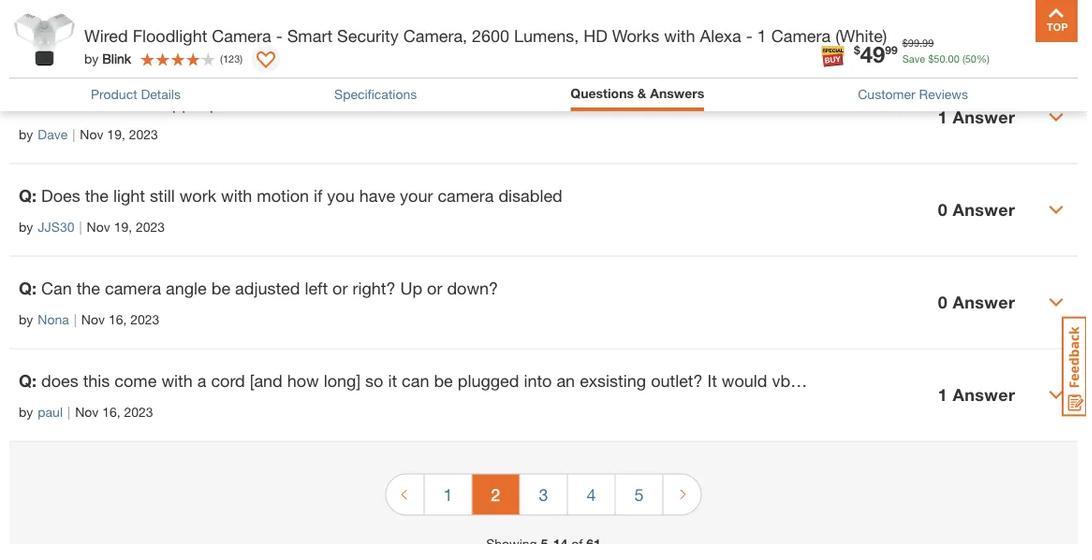 Task type: locate. For each thing, give the bounding box(es) containing it.
your
[[72, 0, 106, 20], [400, 186, 433, 206]]

1 would from the left
[[722, 371, 767, 391]]

| right dave
[[72, 127, 75, 143]]

a left the cord
[[197, 371, 206, 391]]

2 q: from the top
[[19, 93, 37, 113]]

camera left disabled
[[438, 186, 494, 206]]

subscription.
[[367, 0, 465, 20]]

| for does
[[67, 405, 70, 421]]

1 vertical spatial your
[[400, 186, 433, 206]]

1 vertical spatial with
[[221, 186, 252, 206]]

0 vertical spatial your
[[72, 0, 106, 20]]

3 caret image from the top
[[1049, 296, 1064, 311]]

work up by dave | nov 19, 2023
[[73, 93, 110, 113]]

it
[[59, 0, 68, 20], [233, 0, 242, 20], [501, 0, 510, 20], [388, 371, 397, 391]]

| right nona
[[74, 313, 77, 328]]

2 50 from the left
[[965, 52, 977, 65]]

2 0 answer from the top
[[938, 293, 1015, 313]]

q: for q: is it your camara or does it need a monthly subscription. will it work without
[[19, 0, 37, 20]]

0 vertical spatial be
[[211, 278, 230, 299]]

very
[[804, 371, 836, 391]]

q: left is
[[19, 0, 37, 20]]

2 - from the left
[[746, 26, 753, 46]]

will
[[470, 0, 496, 20], [41, 93, 68, 113]]

with left motion
[[221, 186, 252, 206]]

what's
[[1038, 371, 1087, 391]]

3
[[539, 485, 548, 505]]

0 horizontal spatial (
[[220, 53, 223, 65]]

16, for camera
[[109, 313, 127, 328]]

q: for q: can the camera angle be adjusted left or right? up or down?
[[19, 278, 37, 299]]

5 q: from the top
[[19, 371, 37, 391]]

2 camera from the left
[[771, 26, 831, 46]]

q: up by paul | nov 16, 2023
[[19, 371, 37, 391]]

or right up
[[427, 278, 442, 299]]

0 horizontal spatial -
[[276, 26, 282, 46]]

1 vertical spatial if
[[895, 371, 904, 391]]

123
[[223, 53, 240, 65]]

questions & answers button
[[571, 83, 704, 107], [571, 83, 704, 103]]

1 vertical spatial an
[[557, 371, 575, 391]]

2 vertical spatial with
[[161, 371, 193, 391]]

2 answer from the top
[[953, 200, 1015, 220]]

blink
[[102, 51, 131, 66]]

2023 down "q: will work on an apple phone ?" on the left of the page
[[129, 127, 158, 143]]

lumens,
[[514, 26, 579, 46]]

. right save
[[945, 52, 948, 65]]

your right have
[[400, 186, 433, 206]]

2 horizontal spatial with
[[664, 26, 695, 46]]

with left 'alexa'
[[664, 26, 695, 46]]

nov right jjs30
[[87, 220, 110, 235]]

0 horizontal spatial or
[[171, 0, 186, 20]]

2 0 from the top
[[938, 293, 948, 313]]

the up by jjs30 | nov 19, 2023
[[85, 186, 109, 206]]

0 answer for q: can the camera angle be adjusted left or right? up or down?
[[938, 293, 1015, 313]]

camera left (white)
[[771, 26, 831, 46]]

1
[[757, 26, 767, 46], [938, 108, 948, 128], [938, 386, 948, 406], [443, 485, 453, 505]]

1 horizontal spatial would
[[962, 371, 1008, 391]]

0 horizontal spatial will
[[41, 93, 68, 113]]

$ for 49
[[854, 44, 860, 57]]

work right the still
[[179, 186, 216, 206]]

( left )
[[220, 53, 223, 65]]

answer for can
[[953, 386, 1015, 406]]

1 horizontal spatial does
[[191, 0, 228, 20]]

1 horizontal spatial a
[[289, 0, 298, 20]]

work
[[515, 0, 552, 20], [73, 93, 110, 113], [179, 186, 216, 206]]

19, for light
[[114, 220, 132, 235]]

list
[[1012, 371, 1034, 391]]

4 caret image from the top
[[1049, 388, 1064, 403]]

3 link
[[520, 476, 567, 516]]

$ right save
[[928, 52, 934, 65]]

product details
[[91, 87, 181, 102]]

19, for on
[[107, 127, 125, 143]]

specifications button
[[334, 85, 417, 104], [334, 85, 417, 104]]

4 q: from the top
[[19, 278, 37, 299]]

adjusted
[[235, 278, 300, 299]]

16, up come at the left of the page
[[109, 313, 127, 328]]

1 horizontal spatial .
[[945, 52, 948, 65]]

nona
[[38, 313, 69, 328]]

50 right 00
[[965, 52, 977, 65]]

1 horizontal spatial $
[[902, 37, 908, 49]]

2 1 answer from the top
[[938, 386, 1015, 406]]

1 vertical spatial does
[[41, 371, 78, 391]]

1 answer left the what's
[[938, 386, 1015, 406]]

1 - from the left
[[276, 26, 282, 46]]

| for does
[[79, 220, 82, 235]]

by nona | nov 16, 2023
[[19, 313, 160, 328]]

if left blink
[[895, 371, 904, 391]]

0 vertical spatial will
[[470, 0, 496, 20]]

19, up blink
[[115, 34, 133, 50]]

down?
[[447, 278, 498, 299]]

0 vertical spatial 1 answer
[[938, 108, 1015, 128]]

1 vertical spatial the
[[76, 278, 100, 299]]

| for will
[[72, 127, 75, 143]]

by
[[19, 34, 33, 50], [84, 51, 99, 66], [19, 127, 33, 143], [19, 220, 33, 235], [19, 313, 33, 328], [19, 405, 33, 421]]

can
[[41, 278, 72, 299]]

q: is it your camara or does it need a monthly subscription. will it work without
[[19, 0, 612, 20]]

reviews
[[919, 87, 968, 102]]

does up floodlight
[[191, 0, 228, 20]]

- down need on the left top
[[276, 26, 282, 46]]

1 horizontal spatial camera
[[438, 186, 494, 206]]

19,
[[115, 34, 133, 50], [107, 127, 125, 143], [114, 220, 132, 235]]

does up paul
[[41, 371, 78, 391]]

nov up by blink
[[88, 34, 111, 50]]

by left jes77
[[19, 34, 33, 50]]

1 ( from the left
[[962, 52, 965, 65]]

1 0 answer from the top
[[938, 200, 1015, 220]]

nov for light
[[87, 220, 110, 235]]

0 vertical spatial an
[[138, 93, 156, 113]]

by for does
[[19, 405, 33, 421]]

0 vertical spatial 0
[[938, 200, 948, 220]]

4 answer from the top
[[953, 386, 1015, 406]]

the
[[85, 186, 109, 206], [76, 278, 100, 299]]

0 horizontal spatial an
[[138, 93, 156, 113]]

an
[[138, 93, 156, 113], [557, 371, 575, 391]]

( right 00
[[962, 52, 965, 65]]

1 1 answer from the top
[[938, 108, 1015, 128]]

nona button
[[38, 311, 69, 330]]

19, down on
[[107, 127, 125, 143]]

2023 down the still
[[136, 220, 165, 235]]

with right come at the left of the page
[[161, 371, 193, 391]]

50
[[934, 52, 945, 65], [965, 52, 977, 65]]

0 vertical spatial camera
[[438, 186, 494, 206]]

will up dave
[[41, 93, 68, 113]]

by paul | nov 16, 2023
[[19, 405, 153, 421]]

[and
[[250, 371, 283, 391]]

1 horizontal spatial with
[[221, 186, 252, 206]]

navigation
[[385, 461, 702, 535]]

feedback link image
[[1062, 316, 1087, 418]]

0 horizontal spatial with
[[161, 371, 193, 391]]

be right the can
[[434, 371, 453, 391]]

0 horizontal spatial $
[[854, 44, 860, 57]]

works
[[612, 26, 659, 46]]

1 vertical spatial work
[[73, 93, 110, 113]]

1 0 from the top
[[938, 200, 948, 220]]

questions element
[[9, 0, 1087, 443]]

1 horizontal spatial -
[[746, 26, 753, 46]]

product details button
[[91, 85, 181, 104], [91, 85, 181, 104]]

| for can
[[74, 313, 77, 328]]

.
[[920, 37, 922, 49], [945, 52, 948, 65]]

hd
[[583, 26, 608, 46]]

angle
[[166, 278, 207, 299]]

or right left
[[332, 278, 348, 299]]

$ 49 99
[[854, 40, 898, 67]]

does
[[191, 0, 228, 20], [41, 371, 78, 391]]

0 vertical spatial if
[[314, 186, 322, 206]]

3 answer from the top
[[953, 293, 1015, 313]]

0 horizontal spatial would
[[722, 371, 767, 391]]

1 vertical spatial 16,
[[102, 405, 120, 421]]

0 answer for q: does the light still work with motion if you have your camera disabled
[[938, 200, 1015, 220]]

on
[[114, 93, 133, 113]]

0 horizontal spatial .
[[920, 37, 922, 49]]

by jes77
[[19, 34, 76, 50]]

0 answer
[[938, 200, 1015, 220], [938, 293, 1015, 313]]

answer
[[953, 108, 1015, 128], [953, 200, 1015, 220], [953, 293, 1015, 313], [953, 386, 1015, 406]]

1 vertical spatial 19,
[[107, 127, 125, 143]]

16,
[[109, 313, 127, 328], [102, 405, 120, 421]]

0 vertical spatial 16,
[[109, 313, 127, 328]]

caret image for camera
[[1049, 203, 1064, 218]]

a
[[289, 0, 298, 20], [197, 371, 206, 391]]

1 horizontal spatial your
[[400, 186, 433, 206]]

$
[[902, 37, 908, 49], [854, 44, 860, 57], [928, 52, 934, 65]]

$ up save
[[902, 37, 908, 49]]

1 horizontal spatial work
[[179, 186, 216, 206]]

q: left can
[[19, 278, 37, 299]]

it left need on the left top
[[233, 0, 242, 20]]

this
[[83, 371, 110, 391]]

the for light
[[85, 186, 109, 206]]

1 horizontal spatial 50
[[965, 52, 977, 65]]

by left nona
[[19, 313, 33, 328]]

questions & answers
[[571, 85, 704, 101]]

2023
[[137, 34, 166, 50], [129, 127, 158, 143], [136, 220, 165, 235], [130, 313, 160, 328], [124, 405, 153, 421]]

nov right nona
[[81, 313, 105, 328]]

camera left angle
[[105, 278, 161, 299]]

save
[[902, 52, 925, 65]]

0 horizontal spatial 50
[[934, 52, 945, 65]]

16, for come
[[102, 405, 120, 421]]

right?
[[352, 278, 396, 299]]

nov right dave
[[80, 127, 103, 143]]

0
[[938, 200, 948, 220], [938, 293, 948, 313]]

- right 'alexa'
[[746, 26, 753, 46]]

q: down by jes77
[[19, 93, 37, 113]]

0 horizontal spatial if
[[314, 186, 322, 206]]

by dave | nov 19, 2023
[[19, 127, 158, 143]]

a right need on the left top
[[289, 0, 298, 20]]

by for will
[[19, 127, 33, 143]]

0 horizontal spatial your
[[72, 0, 106, 20]]

0 vertical spatial the
[[85, 186, 109, 206]]

or
[[171, 0, 186, 20], [332, 278, 348, 299], [427, 278, 442, 299]]

1 vertical spatial a
[[197, 371, 206, 391]]

0 horizontal spatial 99
[[885, 44, 898, 57]]

2 caret image from the top
[[1049, 203, 1064, 218]]

camera up )
[[212, 26, 271, 46]]

1 horizontal spatial be
[[434, 371, 453, 391]]

3 q: from the top
[[19, 186, 37, 206]]

the up by nona | nov 16, 2023
[[76, 278, 100, 299]]

1 vertical spatial 0 answer
[[938, 293, 1015, 313]]

2 horizontal spatial work
[[515, 0, 552, 20]]

2 horizontal spatial 99
[[922, 37, 934, 49]]

q: left does
[[19, 186, 37, 206]]

it right is
[[59, 0, 68, 20]]

up
[[400, 278, 422, 299]]

0 horizontal spatial camera
[[212, 26, 271, 46]]

$ inside $ 49 99
[[854, 44, 860, 57]]

1 vertical spatial 1 answer
[[938, 386, 1015, 406]]

your up wired
[[72, 0, 106, 20]]

would
[[722, 371, 767, 391], [962, 371, 1008, 391]]

by left jjs30
[[19, 220, 33, 235]]

1 camera from the left
[[212, 26, 271, 46]]

so
[[365, 371, 383, 391]]

. up save
[[920, 37, 922, 49]]

by left dave
[[19, 127, 33, 143]]

2023 for angle
[[130, 313, 160, 328]]

1 horizontal spatial (
[[962, 52, 965, 65]]

nov for come
[[75, 405, 99, 421]]

disabled
[[499, 186, 563, 206]]

1 horizontal spatial will
[[470, 0, 496, 20]]

1 answer
[[938, 108, 1015, 128], [938, 386, 1015, 406]]

q: for q: does this come with a cord [and how long] so it can be plugged into an exsisting outlet? it would vbe very helpful if blink would list what's
[[19, 371, 37, 391]]

still
[[150, 186, 175, 206]]

1 answer from the top
[[953, 108, 1015, 128]]

1 horizontal spatial 99
[[908, 37, 920, 49]]

work up lumens,
[[515, 0, 552, 20]]

an right into
[[557, 371, 575, 391]]

nov
[[88, 34, 111, 50], [80, 127, 103, 143], [87, 220, 110, 235], [81, 313, 105, 328], [75, 405, 99, 421]]

1 vertical spatial camera
[[105, 278, 161, 299]]

0 vertical spatial work
[[515, 0, 552, 20]]

cord
[[211, 371, 245, 391]]

if
[[314, 186, 322, 206], [895, 371, 904, 391]]

| right paul
[[67, 405, 70, 421]]

0 vertical spatial 0 answer
[[938, 200, 1015, 220]]

long]
[[324, 371, 361, 391]]

nov down 'this'
[[75, 405, 99, 421]]

50 left 00
[[934, 52, 945, 65]]

by blink
[[84, 51, 131, 66]]

1 q: from the top
[[19, 0, 37, 20]]

answers
[[650, 85, 704, 101]]

would left list
[[962, 371, 1008, 391]]

1 vertical spatial 0
[[938, 293, 948, 313]]

2023 down come at the left of the page
[[124, 405, 153, 421]]

be right angle
[[211, 278, 230, 299]]

customer reviews button
[[858, 85, 968, 104], [858, 85, 968, 104]]

1 answer down reviews
[[938, 108, 1015, 128]]

wired
[[84, 26, 128, 46]]

1 horizontal spatial camera
[[771, 26, 831, 46]]

$ up customer
[[854, 44, 860, 57]]

2023 up come at the left of the page
[[130, 313, 160, 328]]

camara
[[110, 0, 166, 20]]

19, down light
[[114, 220, 132, 235]]

1 vertical spatial will
[[41, 93, 68, 113]]

if left you
[[314, 186, 322, 206]]

navigation containing 1
[[385, 461, 702, 535]]

jjs30 button
[[38, 218, 74, 238]]

2 vertical spatial 19,
[[114, 220, 132, 235]]

by left paul
[[19, 405, 33, 421]]

would right it
[[722, 371, 767, 391]]

1 answer for q: will work on an apple phone ?
[[938, 108, 1015, 128]]

| right jjs30
[[79, 220, 82, 235]]

16, down 'this'
[[102, 405, 120, 421]]

an right on
[[138, 93, 156, 113]]

caret image
[[1049, 110, 1064, 125], [1049, 203, 1064, 218], [1049, 296, 1064, 311], [1049, 388, 1064, 403]]

0 horizontal spatial a
[[197, 371, 206, 391]]

or up floodlight
[[171, 0, 186, 20]]

2 horizontal spatial or
[[427, 278, 442, 299]]

will up wired floodlight camera - smart security camera, 2600 lumens, hd works with alexa - 1 camera (white)
[[470, 0, 496, 20]]

1 50 from the left
[[934, 52, 945, 65]]

$ for 99
[[902, 37, 908, 49]]

monthly
[[302, 0, 363, 20]]

need
[[247, 0, 284, 20]]

nov for on
[[80, 127, 103, 143]]

q: can the camera angle be adjusted left or right? up or down?
[[19, 278, 498, 299]]

1 vertical spatial be
[[434, 371, 453, 391]]

by for can
[[19, 313, 33, 328]]

q: does the light still work with motion if you have your camera disabled
[[19, 186, 563, 206]]

specifications
[[334, 87, 417, 102]]



Task type: vqa. For each thing, say whether or not it's contained in the screenshot.
2nd Compare from right
no



Task type: describe. For each thing, give the bounding box(es) containing it.
left
[[305, 278, 328, 299]]

caret image for down?
[[1049, 296, 1064, 311]]

%)
[[977, 52, 990, 65]]

(white)
[[835, 26, 887, 46]]

0 for can the camera angle be adjusted left or right? up or down?
[[938, 293, 948, 313]]

99 inside $ 49 99
[[885, 44, 898, 57]]

dave button
[[38, 125, 68, 145]]

it up 2600
[[501, 0, 510, 20]]

customer
[[858, 87, 915, 102]]

2023 for with
[[124, 405, 153, 421]]

0 for does the light still work with motion if you have your camera disabled
[[938, 200, 948, 220]]

1 horizontal spatial or
[[332, 278, 348, 299]]

camera,
[[403, 26, 467, 46]]

how
[[287, 371, 319, 391]]

answer for down?
[[953, 293, 1015, 313]]

2 ( from the left
[[220, 53, 223, 65]]

have
[[359, 186, 395, 206]]

alexa
[[700, 26, 741, 46]]

answer for camera
[[953, 200, 1015, 220]]

q: for q: does the light still work with motion if you have your camera disabled
[[19, 186, 37, 206]]

&
[[638, 85, 646, 101]]

0 horizontal spatial work
[[73, 93, 110, 113]]

can
[[402, 371, 429, 391]]

nov 19, 2023
[[88, 34, 166, 50]]

0 horizontal spatial be
[[211, 278, 230, 299]]

product image image
[[14, 9, 75, 70]]

floodlight
[[133, 26, 207, 46]]

1 horizontal spatial if
[[895, 371, 904, 391]]

0 vertical spatial 19,
[[115, 34, 133, 50]]

wired floodlight camera - smart security camera, 2600 lumens, hd works with alexa - 1 camera (white)
[[84, 26, 887, 46]]

security
[[337, 26, 399, 46]]

0 vertical spatial does
[[191, 0, 228, 20]]

1 inside 'navigation'
[[443, 485, 453, 505]]

1 caret image from the top
[[1049, 110, 1064, 125]]

caret image for can
[[1049, 388, 1064, 403]]

outlet?
[[651, 371, 703, 391]]

blink
[[909, 371, 957, 391]]

1 vertical spatial .
[[945, 52, 948, 65]]

exsisting
[[580, 371, 646, 391]]

vbe
[[772, 371, 799, 391]]

dave
[[38, 127, 68, 143]]

q: will work on an apple phone ?
[[19, 93, 271, 113]]

2023 for still
[[136, 220, 165, 235]]

4 link
[[568, 476, 615, 516]]

you
[[327, 186, 355, 206]]

paul button
[[38, 403, 63, 423]]

motion
[[257, 186, 309, 206]]

( inside $ 99 . 99 save $ 50 . 00 ( 50 %)
[[962, 52, 965, 65]]

questions
[[571, 85, 634, 101]]

apple
[[161, 93, 205, 113]]

00
[[948, 52, 960, 65]]

by jjs30 | nov 19, 2023
[[19, 220, 165, 235]]

0 vertical spatial with
[[664, 26, 695, 46]]

phone
[[209, 93, 257, 113]]

plugged
[[458, 371, 519, 391]]

customer reviews
[[858, 87, 968, 102]]

)
[[240, 53, 243, 65]]

0 horizontal spatial camera
[[105, 278, 161, 299]]

2023 down camara
[[137, 34, 166, 50]]

product
[[91, 87, 137, 102]]

jes77
[[38, 34, 76, 50]]

by left blink
[[84, 51, 99, 66]]

top button
[[1036, 0, 1078, 42]]

2 would from the left
[[962, 371, 1008, 391]]

it
[[707, 371, 717, 391]]

1 link
[[425, 476, 471, 516]]

details
[[141, 87, 181, 102]]

display image
[[257, 51, 275, 70]]

0 vertical spatial a
[[289, 0, 298, 20]]

4
[[587, 485, 596, 505]]

without
[[556, 0, 612, 20]]

5 link
[[616, 476, 662, 516]]

jjs30
[[38, 220, 74, 235]]

0 vertical spatial .
[[920, 37, 922, 49]]

does
[[41, 186, 80, 206]]

jes77 button
[[38, 33, 76, 52]]

paul
[[38, 405, 63, 421]]

1 answer for q: does this come with a cord [and how long] so it can be plugged into an exsisting outlet? it would vbe very helpful if blink would list what's
[[938, 386, 1015, 406]]

2 horizontal spatial $
[[928, 52, 934, 65]]

2 vertical spatial work
[[179, 186, 216, 206]]

( 123 )
[[220, 53, 243, 65]]

?
[[262, 93, 271, 113]]

5
[[634, 485, 644, 505]]

into
[[524, 371, 552, 391]]

it right so
[[388, 371, 397, 391]]

1 horizontal spatial an
[[557, 371, 575, 391]]

nov for camera
[[81, 313, 105, 328]]

2023 for an
[[129, 127, 158, 143]]

helpful
[[840, 371, 891, 391]]

0 horizontal spatial does
[[41, 371, 78, 391]]

is
[[41, 0, 54, 20]]

2600
[[472, 26, 509, 46]]

q: for q: will work on an apple phone ?
[[19, 93, 37, 113]]

q: does this come with a cord [and how long] so it can be plugged into an exsisting outlet? it would vbe very helpful if blink would list what's
[[19, 371, 1087, 391]]

light
[[113, 186, 145, 206]]

come
[[115, 371, 157, 391]]

$ 99 . 99 save $ 50 . 00 ( 50 %)
[[902, 37, 990, 65]]

by for does
[[19, 220, 33, 235]]

the for camera
[[76, 278, 100, 299]]



